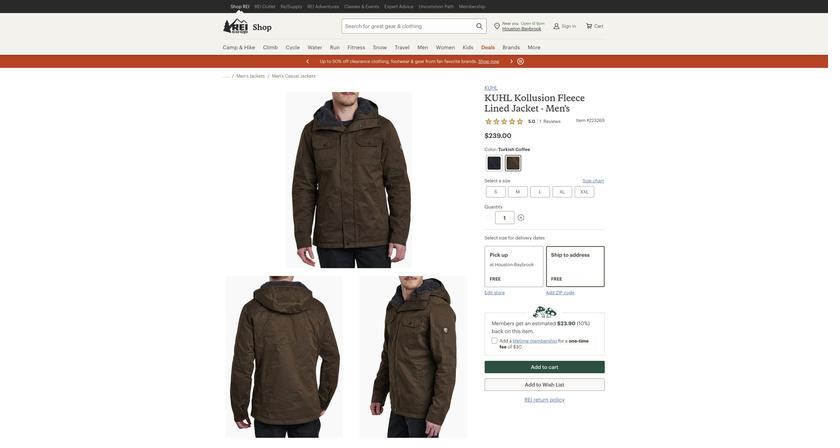 Task type: locate. For each thing, give the bounding box(es) containing it.
rei co-op, go to rei.com home page image
[[223, 18, 248, 34]]

0 vertical spatial for
[[508, 235, 514, 241]]

1 horizontal spatial &
[[361, 4, 364, 9]]

kuhl down kuhl link
[[485, 92, 512, 103]]

size up s button
[[502, 178, 510, 183]]

to inside popup button
[[542, 364, 547, 370]]

0 horizontal spatial jackets
[[250, 73, 265, 79]]

1 free from the left
[[490, 276, 501, 282]]

0 horizontal spatial for
[[508, 235, 514, 241]]

add to cart button
[[485, 361, 605, 373]]

size
[[502, 178, 510, 183], [499, 235, 507, 241]]

re/supply link
[[278, 0, 305, 13]]

you
[[512, 21, 519, 25]]

shop
[[231, 4, 242, 9], [253, 22, 272, 32], [478, 58, 489, 64]]

1 horizontal spatial a
[[509, 338, 512, 344]]

men's left casual
[[272, 73, 284, 79]]

rei left rei outlet
[[243, 4, 249, 9]]

previous message image
[[304, 57, 312, 65]]

xl button
[[552, 186, 572, 197]]

add inside add to wish list button
[[525, 382, 535, 388]]

reviews
[[544, 118, 561, 124]]

select up pick
[[485, 235, 498, 241]]

men's for kuhl
[[546, 103, 570, 114]]

expert advice link
[[382, 0, 416, 13]]

-
[[541, 103, 544, 114]]

add left zip
[[546, 290, 555, 295]]

2 select from the top
[[485, 235, 498, 241]]

add for add to wish list
[[525, 382, 535, 388]]

fitness button
[[344, 39, 369, 55]]

fee
[[500, 344, 507, 350]]

0 horizontal spatial /
[[232, 73, 234, 79]]

xl
[[560, 189, 565, 195]]

brands button
[[499, 39, 524, 55]]

select up s
[[485, 178, 498, 183]]

1 select from the top
[[485, 178, 498, 183]]

members
[[492, 320, 514, 326]]

1 horizontal spatial jackets
[[300, 73, 315, 79]]

Search for great gear & clothing text field
[[342, 18, 487, 33]]

membership link
[[456, 0, 488, 13]]

jacket
[[512, 103, 539, 114]]

baybrook
[[522, 26, 541, 31], [514, 262, 534, 267]]

camp & hike button
[[223, 39, 259, 55]]

advice
[[399, 4, 414, 9]]

None field
[[342, 18, 487, 33]]

1 vertical spatial shop
[[253, 22, 272, 32]]

1 vertical spatial baybrook
[[514, 262, 534, 267]]

add left wish
[[525, 382, 535, 388]]

2 vertical spatial shop
[[478, 58, 489, 64]]

rei left outlet
[[255, 4, 261, 9]]

add to cart
[[531, 364, 558, 370]]

off
[[343, 58, 348, 64]]

item.
[[522, 328, 534, 334]]

0 vertical spatial &
[[361, 4, 364, 9]]

m
[[516, 189, 520, 195]]

1 horizontal spatial free
[[551, 276, 562, 282]]

to left cart at the right
[[542, 364, 547, 370]]

0 horizontal spatial shop
[[231, 4, 242, 9]]

. . . / men's jackets / men's casual jackets
[[223, 73, 315, 79]]

a inside "select a size" element
[[499, 178, 501, 183]]

2 horizontal spatial men's
[[546, 103, 570, 114]]

baybrook inside near you open til 8pm houston-baybrook
[[522, 26, 541, 31]]

color:
[[485, 147, 497, 152]]

color: turkish coffee image
[[506, 157, 519, 170]]

pause banner message scrolling image
[[517, 57, 524, 65]]

/ right . . . dropdown button
[[232, 73, 234, 79]]

shop down rei outlet link
[[253, 22, 272, 32]]

1 vertical spatial for
[[558, 338, 564, 344]]

1 horizontal spatial shop
[[253, 22, 272, 32]]

sign in link
[[550, 19, 579, 32]]

to right ship
[[564, 252, 569, 258]]

a for add
[[509, 338, 512, 344]]

climb button
[[259, 39, 282, 55]]

a
[[499, 178, 501, 183], [509, 338, 512, 344], [565, 338, 568, 344]]

size inside "select a size" element
[[502, 178, 510, 183]]

a up s button
[[499, 178, 501, 183]]

casual
[[285, 73, 299, 79]]

a left one-
[[565, 338, 568, 344]]

0 horizontal spatial free
[[490, 276, 501, 282]]

a up of
[[509, 338, 512, 344]]

0 vertical spatial size
[[502, 178, 510, 183]]

& left gear
[[411, 58, 414, 64]]

free up edit store
[[490, 276, 501, 282]]

lifetime membership button
[[513, 338, 557, 344]]

& for classes
[[361, 4, 364, 9]]

/ right the men's jackets link
[[267, 73, 269, 79]]

0 vertical spatial select
[[485, 178, 498, 183]]

shop up rei co-op, go to rei.com home page link at the left of the page
[[231, 4, 242, 9]]

2 kuhl from the top
[[485, 92, 512, 103]]

select a size
[[485, 178, 510, 183]]

to left wish
[[536, 382, 541, 388]]

rei for rei adventures
[[307, 4, 314, 9]]

none search field inside shop banner
[[330, 18, 487, 33]]

0 vertical spatial kuhl
[[485, 85, 498, 91]]

shop for shop rei
[[231, 4, 242, 9]]

from
[[425, 58, 435, 64]]

uncommon path link
[[416, 0, 456, 13]]

1 vertical spatial &
[[239, 44, 243, 50]]

rei for rei outlet
[[255, 4, 261, 9]]

free
[[490, 276, 501, 282], [551, 276, 562, 282]]

code
[[564, 290, 575, 295]]

1 horizontal spatial .
[[226, 73, 227, 79]]

a for select
[[499, 178, 501, 183]]

None search field
[[330, 18, 487, 33]]

houston- down you
[[502, 26, 522, 31]]

/
[[232, 73, 234, 79], [267, 73, 269, 79]]

for
[[508, 235, 514, 241], [558, 338, 564, 344]]

to right the up
[[327, 58, 331, 64]]

store
[[494, 290, 505, 295]]

kuhl up lined
[[485, 85, 498, 91]]

None number field
[[495, 211, 514, 224]]

for left one-
[[558, 338, 564, 344]]

& inside "dropdown button"
[[239, 44, 243, 50]]

to inside promotional messages marquee
[[327, 58, 331, 64]]

cart
[[549, 364, 558, 370]]

cycle
[[286, 44, 300, 50]]

baybrook down til in the top right of the page
[[522, 26, 541, 31]]

sign
[[562, 23, 571, 29]]

1 kuhl from the top
[[485, 85, 498, 91]]

2 horizontal spatial shop
[[478, 58, 489, 64]]

expert
[[384, 4, 398, 9]]

0 vertical spatial baybrook
[[522, 26, 541, 31]]

1 horizontal spatial men's
[[272, 73, 284, 79]]

s button
[[486, 186, 505, 197]]

dates
[[533, 235, 545, 241]]

size chart
[[583, 178, 604, 183]]

1 vertical spatial select
[[485, 235, 498, 241]]

baybrook down delivery
[[514, 262, 534, 267]]

& left events
[[361, 4, 364, 9]]

0 horizontal spatial &
[[239, 44, 243, 50]]

$30
[[513, 344, 522, 350]]

this
[[512, 328, 521, 334]]

list
[[556, 382, 564, 388]]

2 horizontal spatial .
[[228, 73, 229, 79]]

2 vertical spatial &
[[411, 58, 414, 64]]

for left delivery
[[508, 235, 514, 241]]

up to 50% off clearance clothing, footwear & gear from fan favorite brands. shop now
[[320, 58, 499, 64]]

0 horizontal spatial a
[[499, 178, 501, 183]]

size up the up
[[499, 235, 507, 241]]

0 horizontal spatial .
[[223, 73, 225, 79]]

2 horizontal spatial a
[[565, 338, 568, 344]]

to for 50%
[[327, 58, 331, 64]]

add inside add zip code button
[[546, 290, 555, 295]]

men's casual jackets link
[[272, 73, 315, 79]]

to for address
[[564, 252, 569, 258]]

5.0
[[528, 118, 535, 124]]

men's up reviews
[[546, 103, 570, 114]]

rei return policy button
[[525, 396, 565, 403]]

add
[[546, 290, 555, 295], [500, 338, 508, 344], [531, 364, 541, 370], [525, 382, 535, 388]]

adventures
[[315, 4, 339, 9]]

next message image
[[507, 57, 515, 65]]

shop for shop
[[253, 22, 272, 32]]

shop left the now
[[478, 58, 489, 64]]

select for select size for delivery dates
[[485, 235, 498, 241]]

coffee
[[515, 147, 530, 152]]

1 vertical spatial kuhl
[[485, 92, 512, 103]]

rei inside rei return policy button
[[525, 397, 532, 403]]

0 vertical spatial houston-
[[502, 26, 522, 31]]

to for cart
[[542, 364, 547, 370]]

& left hike
[[239, 44, 243, 50]]

houston- down the up
[[495, 262, 514, 267]]

l button
[[530, 186, 550, 197]]

jackets down previous message icon
[[300, 73, 315, 79]]

2 horizontal spatial &
[[411, 58, 414, 64]]

estimated
[[532, 320, 556, 326]]

select a size element
[[485, 178, 605, 199]]

1 jackets from the left
[[250, 73, 265, 79]]

lined
[[485, 103, 509, 114]]

0 vertical spatial shop
[[231, 4, 242, 9]]

delivery
[[515, 235, 532, 241]]

rei adventures
[[307, 4, 339, 9]]

1 / from the left
[[232, 73, 234, 79]]

to for wish
[[536, 382, 541, 388]]

of $30
[[507, 344, 522, 350]]

1 horizontal spatial for
[[558, 338, 564, 344]]

free up zip
[[551, 276, 562, 282]]

color: turkish coffee
[[485, 147, 530, 152]]

rei for rei return policy
[[525, 397, 532, 403]]

rei
[[243, 4, 249, 9], [255, 4, 261, 9], [307, 4, 314, 9], [525, 397, 532, 403]]

.
[[223, 73, 225, 79], [226, 73, 227, 79], [228, 73, 229, 79]]

2 jackets from the left
[[300, 73, 315, 79]]

rei inside rei adventures link
[[307, 4, 314, 9]]

rei inside rei outlet link
[[255, 4, 261, 9]]

water button
[[304, 39, 326, 55]]

rei adventures link
[[305, 0, 342, 13]]

an
[[525, 320, 531, 326]]

open
[[521, 21, 531, 25]]

men's right . . . dropdown button
[[236, 73, 248, 79]]

1 horizontal spatial /
[[267, 73, 269, 79]]

men's for .
[[272, 73, 284, 79]]

(10%)
[[577, 320, 590, 326]]

add up 'fee'
[[500, 338, 508, 344]]

camp
[[223, 44, 238, 50]]

0 horizontal spatial men's
[[236, 73, 248, 79]]

men's inside kuhl kuhl kollusion fleece lined jacket - men's
[[546, 103, 570, 114]]

events
[[365, 4, 379, 9]]

1
[[539, 118, 541, 124]]

on
[[505, 328, 511, 334]]

to inside button
[[536, 382, 541, 388]]

rei left adventures
[[307, 4, 314, 9]]

time
[[579, 338, 589, 344]]

add for add zip code
[[546, 290, 555, 295]]

jackets down hike
[[250, 73, 265, 79]]

add inside add to cart popup button
[[531, 364, 541, 370]]

decrement quantity image
[[485, 214, 492, 222]]

add left cart at the right
[[531, 364, 541, 370]]

2 / from the left
[[267, 73, 269, 79]]

fleece
[[558, 92, 585, 103]]

rei left return
[[525, 397, 532, 403]]



Task type: vqa. For each thing, say whether or not it's contained in the screenshot.
& inside dropdown button
yes



Task type: describe. For each thing, give the bounding box(es) containing it.
rei co-op, go to rei.com home page link
[[223, 18, 248, 34]]

turkish
[[498, 147, 514, 152]]

of
[[508, 344, 512, 350]]

ship
[[551, 252, 562, 258]]

size chart button
[[583, 178, 604, 184]]

return
[[534, 397, 548, 403]]

outlet
[[262, 4, 275, 9]]

houston- inside near you open til 8pm houston-baybrook
[[502, 26, 522, 31]]

pick
[[490, 252, 500, 258]]

run button
[[326, 39, 344, 55]]

1 reviews
[[539, 118, 561, 124]]

zip
[[556, 290, 563, 295]]

$23.90
[[557, 320, 576, 326]]

kuhl link
[[485, 84, 498, 91]]

lifetime
[[513, 338, 529, 344]]

clothing,
[[371, 58, 390, 64]]

1 vertical spatial houston-
[[495, 262, 514, 267]]

path
[[445, 4, 454, 9]]

add to wish list button
[[485, 379, 605, 391]]

water
[[308, 44, 322, 50]]

pick up
[[490, 252, 508, 258]]

cycle button
[[282, 39, 304, 55]]

increment quantity image
[[517, 214, 525, 222]]

select for select a size
[[485, 178, 498, 183]]

50%
[[332, 58, 341, 64]]

women button
[[432, 39, 459, 55]]

add a lifetime membership for a
[[500, 338, 569, 344]]

add zip code
[[546, 290, 575, 295]]

at
[[490, 262, 494, 267]]

none field inside shop banner
[[342, 18, 487, 33]]

. . . button
[[223, 73, 229, 79]]

hike
[[244, 44, 255, 50]]

fitness
[[348, 44, 365, 50]]

edit store
[[485, 290, 505, 295]]

size
[[583, 178, 592, 183]]

deals button
[[477, 39, 499, 55]]

kids
[[463, 44, 473, 50]]

re/supply
[[281, 4, 302, 9]]

brands.
[[461, 58, 477, 64]]

add for add to cart
[[531, 364, 541, 370]]

snow
[[373, 44, 387, 50]]

item #223269
[[576, 118, 605, 123]]

one-
[[569, 338, 579, 344]]

promotional messages marquee
[[0, 55, 828, 68]]

shop banner
[[0, 0, 828, 55]]

& for camp
[[239, 44, 243, 50]]

chart
[[593, 178, 604, 183]]

1 vertical spatial size
[[499, 235, 507, 241]]

cart
[[594, 23, 603, 29]]

add for add a lifetime membership for a
[[500, 338, 508, 344]]

#223269
[[587, 118, 605, 123]]

edit store button
[[485, 290, 505, 296]]

2 . from the left
[[226, 73, 227, 79]]

more button
[[524, 39, 544, 55]]

search image
[[476, 22, 484, 30]]

rei inside shop rei link
[[243, 4, 249, 9]]

2 free from the left
[[551, 276, 562, 282]]

shop link
[[253, 22, 272, 32]]

shop inside promotional messages marquee
[[478, 58, 489, 64]]

shop rei link
[[228, 0, 252, 13]]

l
[[539, 189, 541, 195]]

sign in
[[562, 23, 576, 29]]

select size for delivery dates
[[485, 235, 545, 241]]

up
[[501, 252, 508, 258]]

footwear
[[391, 58, 409, 64]]

wish
[[543, 382, 554, 388]]

1 . from the left
[[223, 73, 225, 79]]

m button
[[508, 186, 528, 197]]

climb
[[263, 44, 278, 50]]

& inside promotional messages marquee
[[411, 58, 414, 64]]

camp & hike
[[223, 44, 255, 50]]

more
[[528, 44, 541, 50]]

membership
[[459, 4, 485, 9]]

policy
[[550, 397, 565, 403]]

edit
[[485, 290, 493, 295]]

3 . from the left
[[228, 73, 229, 79]]

classes & events link
[[342, 0, 382, 13]]

s
[[494, 189, 497, 195]]

xxl
[[580, 189, 589, 195]]

up
[[320, 58, 326, 64]]

uncommon path
[[419, 4, 454, 9]]

one-time fee
[[500, 338, 589, 350]]

expert advice
[[384, 4, 414, 9]]

deals
[[481, 44, 495, 50]]

color: blackout image
[[487, 157, 501, 170]]

members get an estimated $23.90 (10%) back on this item.
[[492, 320, 590, 334]]

cart link
[[581, 18, 607, 34]]

rei outlet
[[255, 4, 275, 9]]

add zip code button
[[546, 290, 575, 296]]

fan
[[437, 58, 443, 64]]

shop rei
[[231, 4, 249, 9]]

clearance
[[350, 58, 370, 64]]

gear
[[415, 58, 424, 64]]

in
[[572, 23, 576, 29]]

men button
[[414, 39, 432, 55]]

uncommon
[[419, 4, 443, 9]]

near you open til 8pm houston-baybrook
[[502, 21, 545, 31]]



